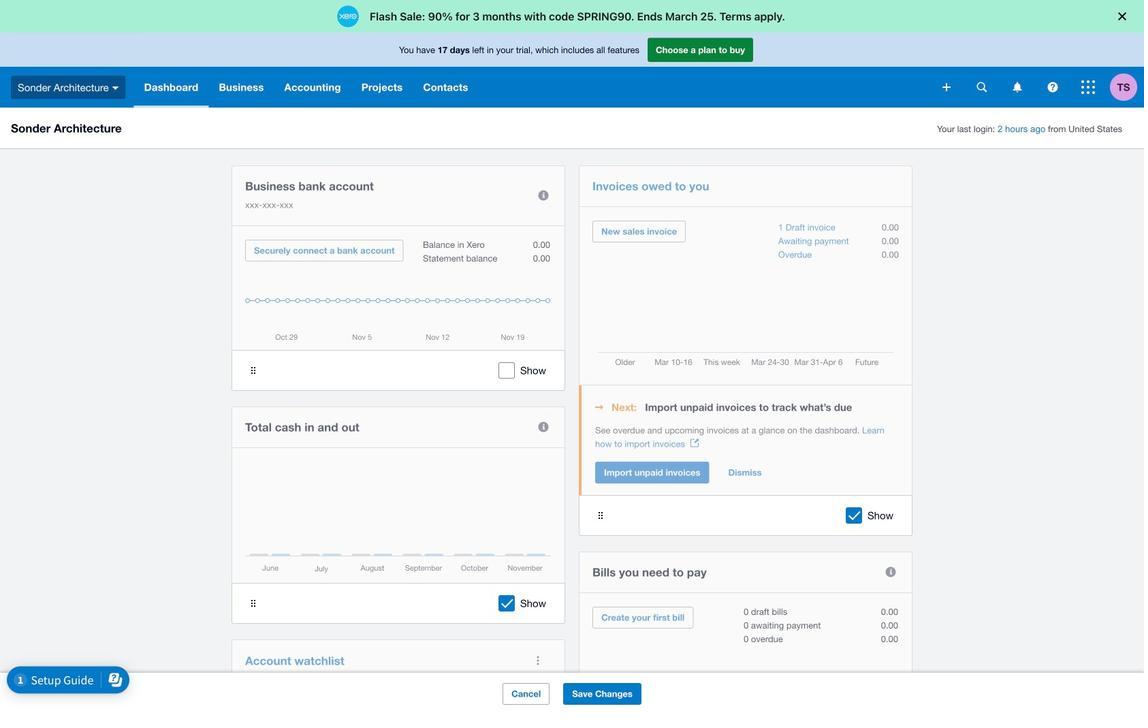 Task type: locate. For each thing, give the bounding box(es) containing it.
banner
[[0, 33, 1145, 108]]

opens in a new tab image
[[691, 439, 699, 447]]

dialog
[[0, 0, 1145, 33]]

svg image
[[978, 82, 988, 92], [1014, 82, 1023, 92], [112, 86, 119, 90]]

0 horizontal spatial svg image
[[112, 86, 119, 90]]

svg image
[[1082, 80, 1096, 94], [1049, 82, 1059, 92], [943, 83, 951, 91]]



Task type: describe. For each thing, give the bounding box(es) containing it.
panel body document
[[596, 424, 900, 451]]

2 horizontal spatial svg image
[[1082, 80, 1096, 94]]

0 horizontal spatial svg image
[[943, 83, 951, 91]]

2 horizontal spatial svg image
[[1014, 82, 1023, 92]]

1 horizontal spatial svg image
[[978, 82, 988, 92]]

1 horizontal spatial svg image
[[1049, 82, 1059, 92]]



Task type: vqa. For each thing, say whether or not it's contained in the screenshot.
"(US)"
no



